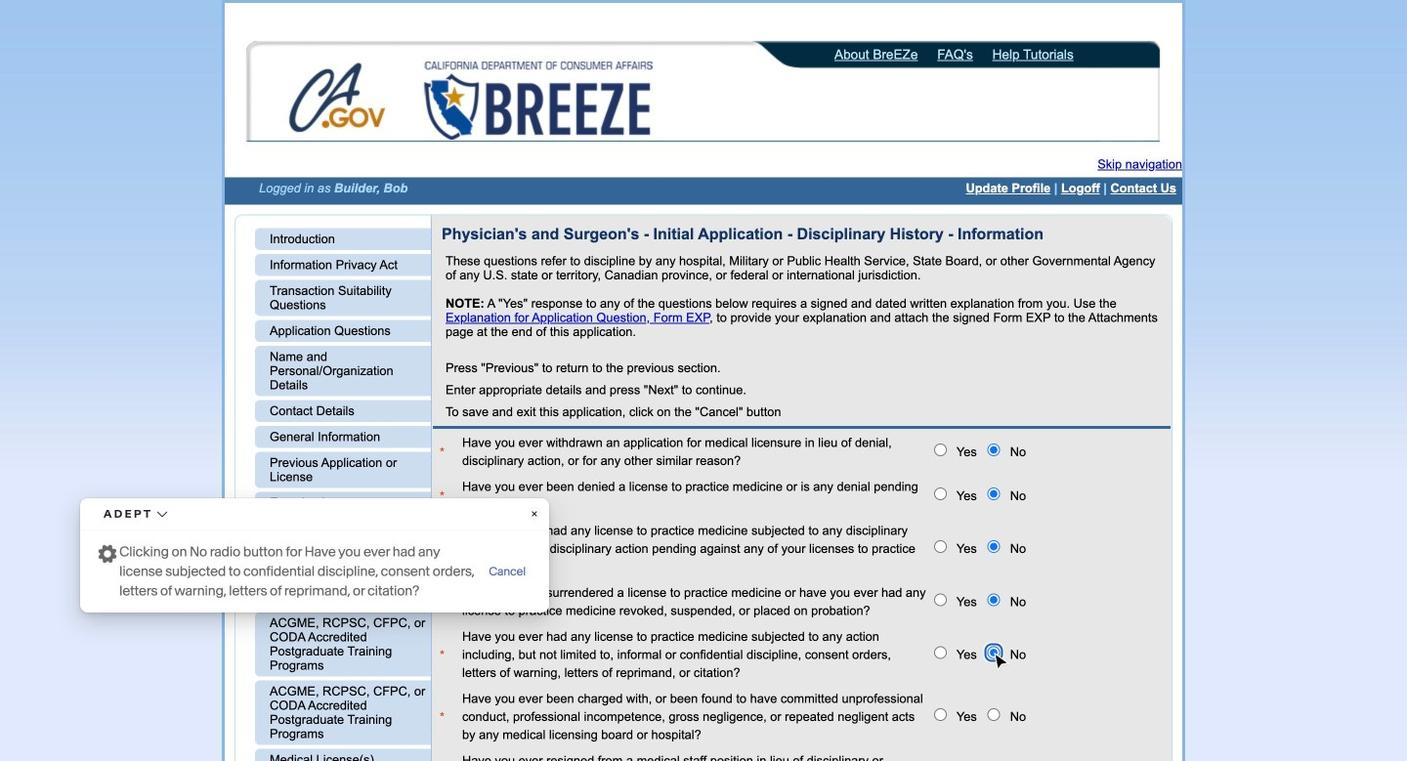 Task type: vqa. For each thing, say whether or not it's contained in the screenshot.
Ca.Gov Image
yes



Task type: describe. For each thing, give the bounding box(es) containing it.
state of california breeze image
[[420, 62, 657, 140]]

ca.gov image
[[288, 62, 388, 138]]



Task type: locate. For each thing, give the bounding box(es) containing it.
  radio
[[934, 443, 947, 456], [988, 540, 1001, 553], [934, 594, 947, 606], [934, 647, 947, 659]]

  radio
[[988, 443, 1001, 456], [934, 487, 947, 500], [988, 487, 1001, 500], [934, 540, 947, 553], [988, 594, 1001, 606], [988, 647, 1001, 659], [934, 709, 947, 721], [988, 709, 1001, 721]]



